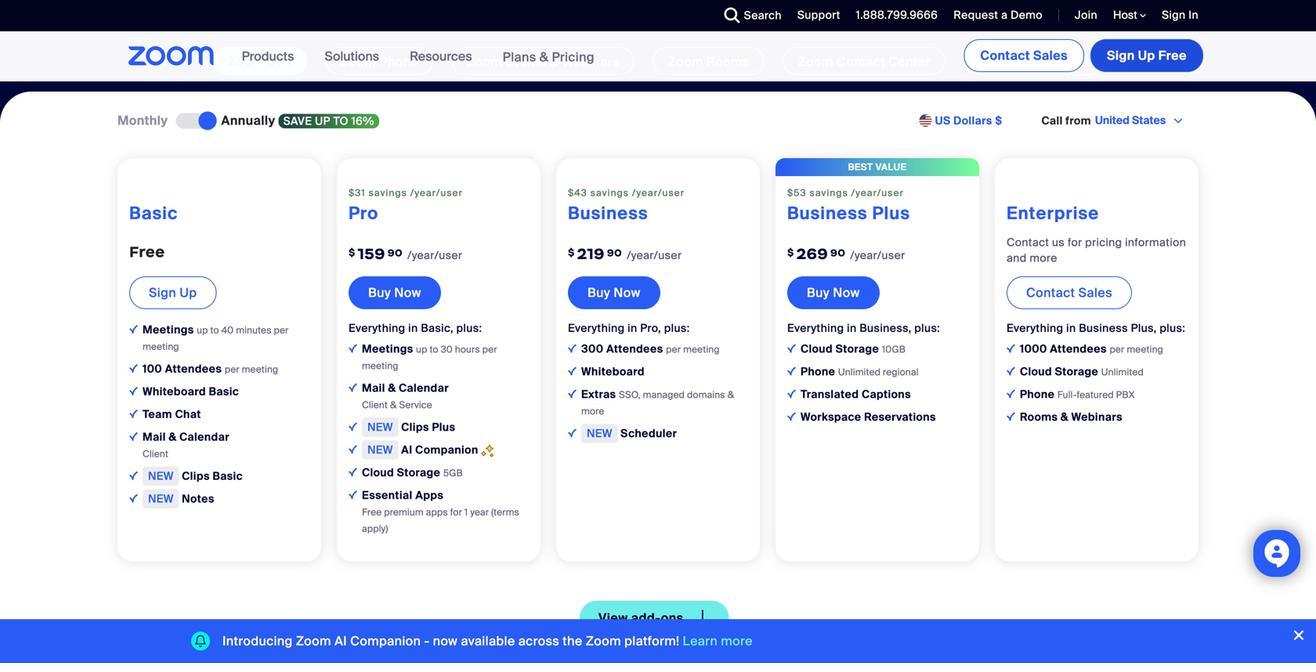 Task type: describe. For each thing, give the bounding box(es) containing it.
learn
[[683, 634, 718, 650]]

mail & calendar client
[[143, 430, 230, 460]]

everything for enterprise
[[1007, 321, 1064, 336]]

-
[[424, 634, 430, 650]]

savings for pro
[[369, 187, 407, 199]]

regional
[[883, 367, 919, 379]]

mail for mail & calendar client
[[143, 430, 166, 445]]

business for business
[[568, 203, 649, 225]]

center
[[889, 54, 931, 70]]

& inside the product information navigation
[[540, 49, 549, 65]]

& up new clips plus
[[388, 381, 396, 396]]

value
[[876, 161, 907, 173]]

contact sales link inside meetings navigation
[[965, 39, 1085, 72]]

plans & pricing
[[503, 49, 595, 65]]

meeting for 1000 attendees
[[1127, 344, 1164, 356]]

$ 159 90 /year/user
[[349, 244, 463, 264]]

1 vertical spatial companion
[[351, 634, 421, 650]]

a
[[1002, 8, 1008, 22]]

269
[[797, 244, 829, 264]]

and
[[1007, 251, 1027, 266]]

plus inside '$53 savings /year/user business plus'
[[873, 203, 911, 225]]

minutes
[[236, 324, 272, 337]]

chat
[[175, 408, 201, 422]]

300 attendees per meeting
[[582, 342, 720, 357]]

us dollars $
[[936, 114, 1003, 128]]

mail & calendar client & service
[[362, 381, 449, 412]]

0 horizontal spatial plus
[[432, 421, 456, 435]]

meetings for &
[[362, 342, 416, 357]]

us dollars $ button
[[936, 113, 1003, 129]]

zoom one
[[228, 54, 292, 70]]

business for business plus
[[788, 203, 868, 225]]

ok image left new clips plus
[[349, 423, 357, 432]]

ok image down "everything in pro, plus:"
[[568, 367, 577, 376]]

events
[[506, 54, 547, 70]]

calendar for mail & calendar client
[[180, 430, 230, 445]]

1 horizontal spatial rooms
[[1021, 410, 1059, 425]]

save
[[283, 114, 312, 129]]

0 horizontal spatial free
[[129, 242, 165, 262]]

business,
[[860, 321, 912, 336]]

1
[[465, 507, 468, 519]]

new ai companion
[[368, 443, 481, 458]]

4 plus: from the left
[[1160, 321, 1186, 336]]

plus: for everything in business, plus:
[[915, 321, 941, 336]]

annually save up to 16%
[[221, 112, 375, 129]]

zoom phone
[[341, 54, 419, 70]]

sign up free button
[[1091, 39, 1204, 72]]

ok image for 100 attendees per meeting
[[129, 364, 138, 373]]

storage for cloud storage 5gb
[[397, 466, 441, 481]]

storage for cloud storage unlimited
[[1056, 365, 1099, 380]]

everything for pro
[[349, 321, 406, 336]]

free for sign up free
[[1159, 47, 1188, 64]]

100 attendees per meeting
[[143, 362, 278, 377]]

whiteboard for whiteboard
[[582, 365, 645, 380]]

reservations
[[865, 410, 937, 425]]

in
[[1189, 8, 1199, 22]]

phone unlimited regional
[[801, 365, 919, 380]]

demo
[[1011, 8, 1043, 22]]

per inside up to 30 hours per meeting
[[483, 344, 497, 356]]

ok image down everything in basic, plus:
[[349, 345, 357, 353]]

whiteboard basic
[[143, 385, 239, 399]]

everything in basic, plus:
[[349, 321, 482, 336]]

meetings navigation
[[961, 31, 1207, 75]]

ok image left the 'new ai companion'
[[349, 446, 357, 454]]

up for mail & calendar
[[416, 344, 428, 356]]

3 buy now link from the left
[[788, 277, 880, 310]]

1 horizontal spatial more
[[721, 634, 753, 650]]

ok image left rooms & webinars at the bottom right of the page
[[1007, 413, 1016, 421]]

ok image left whiteboard basic
[[129, 387, 138, 396]]

savings for business
[[591, 187, 629, 199]]

translated
[[801, 388, 859, 402]]

$53
[[788, 187, 807, 199]]

per inside up to 40 minutes per meeting
[[274, 324, 289, 337]]

90 for business
[[607, 247, 622, 259]]

1 horizontal spatial webinars
[[1072, 410, 1123, 425]]

up inside annually save up to 16%
[[315, 114, 331, 129]]

sign for sign in
[[1163, 8, 1186, 22]]

3 in from the left
[[847, 321, 857, 336]]

1 vertical spatial contact sales link
[[1007, 277, 1133, 310]]

everything in business, plus:
[[788, 321, 941, 336]]

client for mail & calendar client
[[143, 448, 168, 460]]

100
[[143, 362, 162, 377]]

1 vertical spatial ai
[[335, 634, 347, 650]]

unlimited inside phone unlimited regional
[[839, 367, 881, 379]]

now for pro
[[395, 285, 422, 301]]

phone for phone full-featured pbx
[[1021, 388, 1055, 402]]

solutions
[[325, 48, 379, 65]]

zoom rooms
[[668, 54, 750, 70]]

contact us for pricing information and more
[[1007, 235, 1187, 266]]

attendees for enterprise
[[1051, 342, 1108, 357]]

1 vertical spatial basic
[[209, 385, 239, 399]]

up for sign up free
[[1139, 47, 1156, 64]]

more inside contact us for pricing information and more
[[1030, 251, 1058, 266]]

show options image
[[1173, 115, 1185, 127]]

ok image left 1000
[[1007, 345, 1016, 353]]

ok image left the extras
[[568, 390, 577, 399]]

apps
[[426, 507, 448, 519]]

ons
[[661, 611, 684, 627]]

introducing
[[223, 634, 293, 650]]

for inside essential apps free premium apps for 1 year (terms apply)
[[450, 507, 462, 519]]

add-
[[632, 611, 661, 627]]

in for enterprise
[[1067, 321, 1077, 336]]

webinars inside tabs of zoom services tab list
[[563, 54, 620, 70]]

ok image down sign up link
[[129, 325, 138, 334]]

phone for phone unlimited regional
[[801, 365, 836, 380]]

90 for pro
[[388, 247, 403, 259]]

up to 40 minutes per meeting
[[143, 324, 289, 353]]

per for 1000 attendees
[[1110, 344, 1125, 356]]

product information navigation
[[230, 31, 607, 83]]

request
[[954, 8, 999, 22]]

support
[[798, 8, 841, 22]]

mail for mail & calendar client & service
[[362, 381, 385, 396]]

best
[[849, 161, 874, 173]]

plans
[[503, 49, 537, 65]]

introducing zoom ai companion - now available across the zoom platform! learn more
[[223, 634, 753, 650]]

more inside sso, managed domains & more
[[582, 406, 605, 418]]

savings for business plus
[[810, 187, 849, 199]]

$43
[[568, 187, 588, 199]]

2 horizontal spatial business
[[1080, 321, 1129, 336]]

$53 savings /year/user business plus
[[788, 187, 911, 225]]

one
[[267, 54, 292, 70]]

up to 30 hours per meeting
[[362, 344, 497, 372]]

attendees for business
[[607, 342, 664, 357]]

buy now for business
[[588, 285, 641, 301]]

1000 attendees per meeting
[[1021, 342, 1164, 357]]

/year/user inside $ 159 90 /year/user
[[408, 248, 463, 263]]

annually
[[221, 112, 276, 129]]

premium
[[384, 507, 424, 519]]

rooms & webinars
[[1021, 410, 1123, 425]]

platform!
[[625, 634, 680, 650]]

/year/user inside the $31 savings /year/user pro
[[410, 187, 463, 199]]

pricing
[[1086, 235, 1123, 250]]

zoom contact center
[[798, 54, 931, 70]]

1 vertical spatial contact sales
[[1027, 285, 1113, 301]]

everything in pro, plus:
[[568, 321, 690, 336]]

whiteboard for whiteboard basic
[[143, 385, 206, 399]]

1.888.799.9666
[[857, 8, 939, 22]]

0 horizontal spatial attendees
[[165, 362, 222, 377]]

1 horizontal spatial ai
[[401, 443, 413, 458]]

ok image left cloud storage 10gb
[[788, 345, 796, 353]]

enterprise
[[1007, 203, 1100, 225]]

view add-ons arrow down icon image
[[695, 611, 711, 626]]

& down full-
[[1061, 410, 1069, 425]]

ok image left workspace
[[788, 413, 796, 421]]

up for sign up
[[180, 285, 197, 301]]

3 buy now from the left
[[807, 285, 861, 301]]

10gb
[[882, 344, 906, 356]]

cloud storage 5gb
[[362, 466, 463, 481]]

159
[[358, 244, 386, 264]]

$ for pro
[[349, 246, 356, 259]]

resources button
[[410, 31, 479, 82]]

ok image left new notes
[[129, 495, 138, 503]]

notes
[[182, 492, 215, 507]]

team chat
[[143, 408, 201, 422]]

scheduler
[[621, 427, 677, 441]]

plus: for everything in basic, plus:
[[457, 321, 482, 336]]

zoom events & webinars
[[467, 54, 620, 70]]

40
[[222, 324, 234, 337]]

new for new clips basic
[[148, 469, 174, 484]]

Country/Region text field
[[1094, 113, 1172, 128]]

buy for pro
[[368, 285, 391, 301]]

contact inside meetings navigation
[[981, 47, 1031, 64]]

ok image left the team
[[129, 410, 138, 418]]



Task type: locate. For each thing, give the bounding box(es) containing it.
1 horizontal spatial now
[[614, 285, 641, 301]]

& inside sso, managed domains & more
[[728, 389, 735, 401]]

$ inside $ 269 90 /year/user
[[788, 246, 795, 259]]

full-
[[1058, 389, 1077, 401]]

storage down everything in business, plus:
[[836, 342, 880, 357]]

meeting for 100 attendees
[[242, 364, 278, 376]]

per for 300 attendees
[[666, 344, 681, 356]]

sign down 'host'
[[1108, 47, 1136, 64]]

sign for sign up free
[[1108, 47, 1136, 64]]

0 horizontal spatial rooms
[[707, 54, 750, 70]]

/year/user inside $ 219 90 /year/user
[[627, 248, 682, 263]]

1000
[[1021, 342, 1048, 357]]

join link left 'host'
[[1064, 0, 1102, 31]]

1 in from the left
[[409, 321, 418, 336]]

0 horizontal spatial for
[[450, 507, 462, 519]]

cloud storage unlimited
[[1021, 365, 1144, 380]]

3 savings from the left
[[810, 187, 849, 199]]

/year/user down '$53 savings /year/user business plus'
[[851, 248, 906, 263]]

1 plus: from the left
[[457, 321, 482, 336]]

1 vertical spatial plus
[[432, 421, 456, 435]]

join link up meetings navigation
[[1075, 8, 1098, 22]]

/year/user inside $43 savings /year/user business
[[632, 187, 685, 199]]

phone full-featured pbx
[[1021, 388, 1136, 402]]

whiteboard inside tabs of zoom services tab list
[[1018, 54, 1089, 70]]

sso,
[[619, 389, 641, 401]]

1 horizontal spatial up
[[315, 114, 331, 129]]

new for new scheduler
[[587, 427, 613, 441]]

plus: right "plus,"
[[1160, 321, 1186, 336]]

client inside mail & calendar client
[[143, 448, 168, 460]]

1 horizontal spatial sales
[[1079, 285, 1113, 301]]

up down everything in basic, plus:
[[416, 344, 428, 356]]

contact sales inside meetings navigation
[[981, 47, 1068, 64]]

webinars
[[563, 54, 620, 70], [1072, 410, 1123, 425]]

new clips plus
[[368, 421, 456, 435]]

per up managed at the bottom
[[666, 344, 681, 356]]

free down sign in
[[1159, 47, 1188, 64]]

& right domains
[[728, 389, 735, 401]]

in left "basic,"
[[409, 321, 418, 336]]

clips up notes
[[182, 469, 210, 484]]

plus down value
[[873, 203, 911, 225]]

5gb
[[443, 468, 463, 480]]

us
[[1053, 235, 1065, 250]]

per inside '300 attendees per meeting'
[[666, 344, 681, 356]]

zoom for zoom phone
[[341, 54, 376, 70]]

new left notes
[[148, 492, 174, 507]]

sign in
[[1163, 8, 1199, 22]]

whiteboard down demo
[[1018, 54, 1089, 70]]

2 unlimited from the left
[[1102, 367, 1144, 379]]

plus: for everything in pro, plus:
[[664, 321, 690, 336]]

buy now link for pro
[[349, 277, 441, 310]]

0 vertical spatial cloud
[[801, 342, 833, 357]]

90 right "159"
[[388, 247, 403, 259]]

1 everything from the left
[[349, 321, 406, 336]]

0 horizontal spatial buy now
[[368, 285, 422, 301]]

everything left "basic,"
[[349, 321, 406, 336]]

$ 219 90 /year/user
[[568, 244, 682, 264]]

free inside essential apps free premium apps for 1 year (terms apply)
[[362, 507, 382, 519]]

now for business
[[614, 285, 641, 301]]

sign
[[1163, 8, 1186, 22], [1108, 47, 1136, 64], [149, 285, 176, 301]]

buy now link up "everything in pro, plus:"
[[568, 277, 661, 310]]

$31
[[349, 187, 366, 199]]

available
[[461, 634, 515, 650]]

0 vertical spatial companion
[[415, 443, 479, 458]]

3 plus: from the left
[[915, 321, 941, 336]]

free for essential apps free premium apps for 1 year (terms apply)
[[362, 507, 382, 519]]

savings inside the $31 savings /year/user pro
[[369, 187, 407, 199]]

calendar inside mail & calendar client & service
[[399, 381, 449, 396]]

zoom for zoom whiteboard
[[979, 54, 1015, 70]]

0 vertical spatial to
[[334, 114, 349, 129]]

$ inside $ 219 90 /year/user
[[568, 246, 575, 259]]

for inside contact us for pricing information and more
[[1068, 235, 1083, 250]]

sign up
[[149, 285, 197, 301]]

cloud
[[801, 342, 833, 357], [1021, 365, 1053, 380], [362, 466, 394, 481]]

new clips basic
[[148, 469, 243, 484]]

per right minutes
[[274, 324, 289, 337]]

0 horizontal spatial clips
[[182, 469, 210, 484]]

& left service
[[390, 400, 397, 412]]

meeting inside up to 30 hours per meeting
[[362, 360, 399, 372]]

service
[[399, 400, 432, 412]]

up
[[315, 114, 331, 129], [197, 324, 208, 337], [416, 344, 428, 356]]

2 horizontal spatial buy now
[[807, 285, 861, 301]]

cloud for cloud storage 10gb
[[801, 342, 833, 357]]

new for new ai companion
[[368, 443, 393, 458]]

3 90 from the left
[[831, 247, 846, 259]]

2 vertical spatial free
[[362, 507, 382, 519]]

meeting down minutes
[[242, 364, 278, 376]]

1 vertical spatial whiteboard
[[582, 365, 645, 380]]

2 vertical spatial sign
[[149, 285, 176, 301]]

us
[[936, 114, 951, 128]]

2 vertical spatial to
[[430, 344, 439, 356]]

0 vertical spatial storage
[[836, 342, 880, 357]]

0 horizontal spatial whiteboard
[[143, 385, 206, 399]]

2 buy now link from the left
[[568, 277, 661, 310]]

host
[[1114, 8, 1141, 22]]

meeting inside '300 attendees per meeting'
[[684, 344, 720, 356]]

2 vertical spatial storage
[[397, 466, 441, 481]]

3 now from the left
[[833, 285, 861, 301]]

ok image left the cloud storage 5gb
[[349, 468, 357, 477]]

0 horizontal spatial business
[[568, 203, 649, 225]]

ok image left phone unlimited regional
[[788, 367, 796, 376]]

savings inside $43 savings /year/user business
[[591, 187, 629, 199]]

/year/user inside $ 269 90 /year/user
[[851, 248, 906, 263]]

call
[[1042, 114, 1064, 128]]

contact inside tabs of zoom services tab list
[[837, 54, 886, 70]]

per for 100 attendees
[[225, 364, 240, 376]]

1 90 from the left
[[388, 247, 403, 259]]

contact down a
[[981, 47, 1031, 64]]

1 vertical spatial for
[[450, 507, 462, 519]]

sign inside button
[[1108, 47, 1136, 64]]

1 vertical spatial to
[[210, 324, 219, 337]]

16%
[[352, 114, 375, 129]]

hours
[[455, 344, 480, 356]]

domains
[[687, 389, 726, 401]]

learn more link
[[683, 634, 753, 650]]

2 plus: from the left
[[664, 321, 690, 336]]

/year/user up $ 159 90 /year/user
[[410, 187, 463, 199]]

0 horizontal spatial up
[[180, 285, 197, 301]]

contact sales link
[[965, 39, 1085, 72], [1007, 277, 1133, 310]]

new down mail & calendar client & service
[[368, 421, 393, 435]]

in left pro,
[[628, 321, 638, 336]]

everything up 300
[[568, 321, 625, 336]]

1 horizontal spatial to
[[334, 114, 349, 129]]

meeting up domains
[[684, 344, 720, 356]]

2 horizontal spatial free
[[1159, 47, 1188, 64]]

0 horizontal spatial now
[[395, 285, 422, 301]]

business inside '$53 savings /year/user business plus'
[[788, 203, 868, 225]]

mail down the team
[[143, 430, 166, 445]]

client left service
[[362, 400, 388, 412]]

2 buy from the left
[[588, 285, 611, 301]]

for
[[1068, 235, 1083, 250], [450, 507, 462, 519]]

basic
[[129, 203, 178, 225], [209, 385, 239, 399], [213, 469, 243, 484]]

1 horizontal spatial plus
[[873, 203, 911, 225]]

2 horizontal spatial sign
[[1163, 8, 1186, 22]]

up inside up to 40 minutes per meeting
[[197, 324, 208, 337]]

0 vertical spatial webinars
[[563, 54, 620, 70]]

tabs of zoom services tab list
[[24, 47, 1293, 75]]

2 in from the left
[[628, 321, 638, 336]]

0 vertical spatial mail
[[362, 381, 385, 396]]

banner
[[110, 31, 1207, 83]]

up inside button
[[1139, 47, 1156, 64]]

to inside up to 40 minutes per meeting
[[210, 324, 219, 337]]

$ inside dropdown button
[[996, 114, 1003, 128]]

$ inside $ 159 90 /year/user
[[349, 246, 356, 259]]

0 horizontal spatial more
[[582, 406, 605, 418]]

buy now link down $ 269 90 /year/user
[[788, 277, 880, 310]]

0 vertical spatial up
[[315, 114, 331, 129]]

2 vertical spatial basic
[[213, 469, 243, 484]]

90 inside $ 159 90 /year/user
[[388, 247, 403, 259]]

view
[[599, 611, 628, 627]]

mail up new clips plus
[[362, 381, 385, 396]]

1 horizontal spatial client
[[362, 400, 388, 412]]

2 horizontal spatial whiteboard
[[1018, 54, 1089, 70]]

1 buy from the left
[[368, 285, 391, 301]]

buy now for pro
[[368, 285, 422, 301]]

contact down the and
[[1027, 285, 1076, 301]]

ok image
[[129, 325, 138, 334], [129, 364, 138, 373], [568, 367, 577, 376], [788, 367, 796, 376], [1007, 367, 1016, 376], [1007, 390, 1016, 399], [788, 413, 796, 421], [568, 429, 577, 438], [129, 433, 138, 441], [129, 472, 138, 480], [349, 491, 357, 500]]

pro
[[349, 203, 379, 225]]

2 horizontal spatial to
[[430, 344, 439, 356]]

ok image for essential apps free premium apps for 1 year (terms apply)
[[349, 491, 357, 500]]

contact sales link down demo
[[965, 39, 1085, 72]]

1 horizontal spatial storage
[[836, 342, 880, 357]]

mail inside mail & calendar client
[[143, 430, 166, 445]]

rooms down full-
[[1021, 410, 1059, 425]]

sso, managed domains & more
[[582, 389, 735, 418]]

business down $53
[[788, 203, 868, 225]]

0 vertical spatial phone
[[380, 54, 419, 70]]

now
[[395, 285, 422, 301], [614, 285, 641, 301], [833, 285, 861, 301]]

zoom whiteboard
[[979, 54, 1089, 70]]

1 horizontal spatial savings
[[591, 187, 629, 199]]

ai
[[401, 443, 413, 458], [335, 634, 347, 650]]

1 horizontal spatial buy now link
[[568, 277, 661, 310]]

& inside mail & calendar client
[[169, 430, 177, 445]]

cloud for cloud storage 5gb
[[362, 466, 394, 481]]

dollars
[[954, 114, 993, 128]]

whiteboard up the extras
[[582, 365, 645, 380]]

up for 100 attendees
[[197, 324, 208, 337]]

meeting inside 100 attendees per meeting
[[242, 364, 278, 376]]

1 vertical spatial more
[[582, 406, 605, 418]]

contact left center
[[837, 54, 886, 70]]

rooms inside tabs of zoom services tab list
[[707, 54, 750, 70]]

1 horizontal spatial free
[[362, 507, 382, 519]]

0 vertical spatial up
[[1139, 47, 1156, 64]]

1 vertical spatial calendar
[[180, 430, 230, 445]]

ok image left cloud storage unlimited
[[1007, 367, 1016, 376]]

ok image
[[349, 345, 357, 353], [568, 345, 577, 353], [788, 345, 796, 353], [1007, 345, 1016, 353], [349, 384, 357, 392], [129, 387, 138, 396], [568, 390, 577, 399], [788, 390, 796, 399], [129, 410, 138, 418], [1007, 413, 1016, 421], [349, 423, 357, 432], [349, 446, 357, 454], [349, 468, 357, 477], [129, 495, 138, 503]]

to left 30
[[430, 344, 439, 356]]

0 vertical spatial plus
[[873, 203, 911, 225]]

mail inside mail & calendar client & service
[[362, 381, 385, 396]]

2 horizontal spatial up
[[416, 344, 428, 356]]

1 horizontal spatial up
[[1139, 47, 1156, 64]]

1 horizontal spatial whiteboard
[[582, 365, 645, 380]]

companion up 5gb
[[415, 443, 479, 458]]

more down us
[[1030, 251, 1058, 266]]

business inside $43 savings /year/user business
[[568, 203, 649, 225]]

up up up to 40 minutes per meeting
[[180, 285, 197, 301]]

per right hours
[[483, 344, 497, 356]]

$ for business
[[568, 246, 575, 259]]

0 vertical spatial basic
[[129, 203, 178, 225]]

0 vertical spatial for
[[1068, 235, 1083, 250]]

now up "everything in pro, plus:"
[[614, 285, 641, 301]]

more right learn
[[721, 634, 753, 650]]

& inside tabs of zoom services tab list
[[550, 54, 559, 70]]

per inside 100 attendees per meeting
[[225, 364, 240, 376]]

ok image for cloud storage unlimited
[[1007, 367, 1016, 376]]

0 horizontal spatial webinars
[[563, 54, 620, 70]]

0 horizontal spatial up
[[197, 324, 208, 337]]

ok image for mail & calendar client
[[129, 433, 138, 441]]

zoom for zoom contact center
[[798, 54, 834, 70]]

1 vertical spatial webinars
[[1072, 410, 1123, 425]]

sales
[[1034, 47, 1068, 64], [1079, 285, 1113, 301]]

zoom for zoom events & webinars
[[467, 54, 503, 70]]

calendar inside mail & calendar client
[[180, 430, 230, 445]]

whiteboard up team chat
[[143, 385, 206, 399]]

2 horizontal spatial buy
[[807, 285, 830, 301]]

0 horizontal spatial phone
[[380, 54, 419, 70]]

join
[[1075, 8, 1098, 22]]

savings inside '$53 savings /year/user business plus'
[[810, 187, 849, 199]]

ok image left mail & calendar client on the bottom left of page
[[129, 433, 138, 441]]

&
[[540, 49, 549, 65], [550, 54, 559, 70], [388, 381, 396, 396], [728, 389, 735, 401], [390, 400, 397, 412], [1061, 410, 1069, 425], [169, 430, 177, 445]]

storage
[[836, 342, 880, 357], [1056, 365, 1099, 380], [397, 466, 441, 481]]

zoom logo image
[[129, 46, 214, 66]]

storage down the 'new ai companion'
[[397, 466, 441, 481]]

0 vertical spatial free
[[1159, 47, 1188, 64]]

/year/user down the $31 savings /year/user pro
[[408, 248, 463, 263]]

1 vertical spatial free
[[129, 242, 165, 262]]

up right save on the top
[[315, 114, 331, 129]]

0 horizontal spatial cloud
[[362, 466, 394, 481]]

3 everything from the left
[[788, 321, 845, 336]]

0 horizontal spatial client
[[143, 448, 168, 460]]

90 inside $ 269 90 /year/user
[[831, 247, 846, 259]]

unlimited up pbx
[[1102, 367, 1144, 379]]

essential
[[362, 489, 413, 503]]

client for mail & calendar client & service
[[362, 400, 388, 412]]

whiteboard
[[1018, 54, 1089, 70], [582, 365, 645, 380], [143, 385, 206, 399]]

buy down 269 at the right of page
[[807, 285, 830, 301]]

/year/user inside '$53 savings /year/user business plus'
[[852, 187, 904, 199]]

sales inside meetings navigation
[[1034, 47, 1068, 64]]

90 right "219" at the top of page
[[607, 247, 622, 259]]

buy
[[368, 285, 391, 301], [588, 285, 611, 301], [807, 285, 830, 301]]

2 vertical spatial phone
[[1021, 388, 1055, 402]]

phone inside tabs of zoom services tab list
[[380, 54, 419, 70]]

business
[[568, 203, 649, 225], [788, 203, 868, 225], [1080, 321, 1129, 336]]

sign up link
[[129, 277, 217, 310]]

per inside 1000 attendees per meeting
[[1110, 344, 1125, 356]]

calendar for mail & calendar client & service
[[399, 381, 449, 396]]

90 for business plus
[[831, 247, 846, 259]]

0 vertical spatial rooms
[[707, 54, 750, 70]]

$ for business plus
[[788, 246, 795, 259]]

2 vertical spatial whiteboard
[[143, 385, 206, 399]]

ok image for phone unlimited regional
[[788, 367, 796, 376]]

0 horizontal spatial sign
[[149, 285, 176, 301]]

0 vertical spatial whiteboard
[[1018, 54, 1089, 70]]

sales up everything in business plus, plus:
[[1079, 285, 1113, 301]]

1 vertical spatial meetings
[[362, 342, 416, 357]]

2 everything from the left
[[568, 321, 625, 336]]

cloud for cloud storage unlimited
[[1021, 365, 1053, 380]]

1 unlimited from the left
[[839, 367, 881, 379]]

0 vertical spatial calendar
[[399, 381, 449, 396]]

1 vertical spatial cloud
[[1021, 365, 1053, 380]]

contact sales down demo
[[981, 47, 1068, 64]]

plus: right pro,
[[664, 321, 690, 336]]

0 vertical spatial clips
[[401, 421, 429, 435]]

calendar down chat
[[180, 430, 230, 445]]

2 90 from the left
[[607, 247, 622, 259]]

2 savings from the left
[[591, 187, 629, 199]]

ok image for new clips basic
[[129, 472, 138, 480]]

0 horizontal spatial to
[[210, 324, 219, 337]]

clips for basic
[[182, 469, 210, 484]]

meeting inside 1000 attendees per meeting
[[1127, 344, 1164, 356]]

2 buy now from the left
[[588, 285, 641, 301]]

zoom for zoom one
[[228, 54, 264, 70]]

contact up the and
[[1007, 235, 1050, 250]]

to inside up to 30 hours per meeting
[[430, 344, 439, 356]]

to inside annually save up to 16%
[[334, 114, 349, 129]]

new for new notes
[[148, 492, 174, 507]]

unlimited up translated captions
[[839, 367, 881, 379]]

zoom
[[228, 54, 264, 70], [341, 54, 376, 70], [467, 54, 503, 70], [668, 54, 704, 70], [798, 54, 834, 70], [979, 54, 1015, 70], [296, 634, 332, 650], [586, 634, 622, 650]]

savings right $53
[[810, 187, 849, 199]]

new down new clips plus
[[368, 443, 393, 458]]

2 now from the left
[[614, 285, 641, 301]]

0 horizontal spatial meetings
[[143, 323, 197, 337]]

1 horizontal spatial buy
[[588, 285, 611, 301]]

more
[[1030, 251, 1058, 266], [582, 406, 605, 418], [721, 634, 753, 650]]

$31 savings /year/user pro
[[349, 187, 463, 225]]

buy for business
[[588, 285, 611, 301]]

free
[[1159, 47, 1188, 64], [129, 242, 165, 262], [362, 507, 382, 519]]

buy now down $ 269 90 /year/user
[[807, 285, 861, 301]]

translated captions
[[801, 388, 912, 402]]

$43 savings /year/user business
[[568, 187, 685, 225]]

plus: right business, on the right
[[915, 321, 941, 336]]

contact inside contact us for pricing information and more
[[1007, 235, 1050, 250]]

pbx
[[1117, 389, 1136, 401]]

ok image left new clips basic in the bottom left of the page
[[129, 472, 138, 480]]

1 buy now from the left
[[368, 285, 422, 301]]

up inside up to 30 hours per meeting
[[416, 344, 428, 356]]

team
[[143, 408, 172, 422]]

calendar
[[399, 381, 449, 396], [180, 430, 230, 445]]

$
[[996, 114, 1003, 128], [349, 246, 356, 259], [568, 246, 575, 259], [788, 246, 795, 259]]

0 horizontal spatial storage
[[397, 466, 441, 481]]

30
[[441, 344, 453, 356]]

1 horizontal spatial cloud
[[801, 342, 833, 357]]

1 horizontal spatial unlimited
[[1102, 367, 1144, 379]]

2 vertical spatial more
[[721, 634, 753, 650]]

0 horizontal spatial sales
[[1034, 47, 1068, 64]]

apps
[[416, 489, 444, 503]]

to for 100 attendees
[[210, 324, 219, 337]]

pro,
[[641, 321, 662, 336]]

ok image left the essential at the bottom left of page
[[349, 491, 357, 500]]

to for mail & calendar
[[430, 344, 439, 356]]

essential apps free premium apps for 1 year (terms apply)
[[362, 489, 520, 536]]

0 vertical spatial sign
[[1163, 8, 1186, 22]]

& right events
[[550, 54, 559, 70]]

to left 16%
[[334, 114, 349, 129]]

zoom for zoom rooms
[[668, 54, 704, 70]]

0 horizontal spatial savings
[[369, 187, 407, 199]]

1 savings from the left
[[369, 187, 407, 199]]

banner containing contact sales
[[110, 31, 1207, 83]]

contact sales link up everything in business plus, plus:
[[1007, 277, 1133, 310]]

managed
[[643, 389, 685, 401]]

1 horizontal spatial for
[[1068, 235, 1083, 250]]

sales down demo
[[1034, 47, 1068, 64]]

0 horizontal spatial 90
[[388, 247, 403, 259]]

search button
[[713, 0, 786, 31]]

unlimited inside cloud storage unlimited
[[1102, 367, 1144, 379]]

2 horizontal spatial cloud
[[1021, 365, 1053, 380]]

1 vertical spatial storage
[[1056, 365, 1099, 380]]

clips for plus
[[401, 421, 429, 435]]

ok image left 'translated' in the bottom right of the page
[[788, 390, 796, 399]]

1 now from the left
[[395, 285, 422, 301]]

$ right dollars
[[996, 114, 1003, 128]]

for left 1
[[450, 507, 462, 519]]

clips
[[401, 421, 429, 435], [182, 469, 210, 484]]

/year/user down $43 savings /year/user business
[[627, 248, 682, 263]]

everything for business
[[568, 321, 625, 336]]

new for new clips plus
[[368, 421, 393, 435]]

buy now up "everything in pro, plus:"
[[588, 285, 641, 301]]

ok image for new scheduler
[[568, 429, 577, 438]]

everything
[[349, 321, 406, 336], [568, 321, 625, 336], [788, 321, 845, 336], [1007, 321, 1064, 336]]

$ 269 90 /year/user
[[788, 244, 906, 264]]

2 horizontal spatial more
[[1030, 251, 1058, 266]]

in for business
[[628, 321, 638, 336]]

2 horizontal spatial now
[[833, 285, 861, 301]]

90 inside $ 219 90 /year/user
[[607, 247, 622, 259]]

1 vertical spatial mail
[[143, 430, 166, 445]]

meeting down "plus,"
[[1127, 344, 1164, 356]]

meetings for attendees
[[143, 323, 197, 337]]

plans & pricing link
[[503, 49, 595, 65], [503, 49, 595, 65]]

free inside button
[[1159, 47, 1188, 64]]

apply)
[[362, 523, 388, 536]]

storage for cloud storage 10gb
[[836, 342, 880, 357]]

& right plans
[[540, 49, 549, 65]]

meeting for 300 attendees
[[684, 344, 720, 356]]

cloud down 1000
[[1021, 365, 1053, 380]]

products
[[242, 48, 294, 65]]

webinars down the featured
[[1072, 410, 1123, 425]]

phone
[[380, 54, 419, 70], [801, 365, 836, 380], [1021, 388, 1055, 402]]

1 vertical spatial sign
[[1108, 47, 1136, 64]]

client inside mail & calendar client & service
[[362, 400, 388, 412]]

buy now link for business
[[568, 277, 661, 310]]

workspace
[[801, 410, 862, 425]]

pricing
[[552, 49, 595, 65]]

meetings
[[143, 323, 197, 337], [362, 342, 416, 357]]

meeting up "100"
[[143, 341, 179, 353]]

& down team chat
[[169, 430, 177, 445]]

ok image left 300
[[568, 345, 577, 353]]

/year/user
[[410, 187, 463, 199], [632, 187, 685, 199], [852, 187, 904, 199], [408, 248, 463, 263], [627, 248, 682, 263], [851, 248, 906, 263]]

1 horizontal spatial 90
[[607, 247, 622, 259]]

meeting up mail & calendar client & service
[[362, 360, 399, 372]]

ok image for phone full-featured pbx
[[1007, 390, 1016, 399]]

1 vertical spatial sales
[[1079, 285, 1113, 301]]

0 horizontal spatial ai
[[335, 634, 347, 650]]

/year/user down best value
[[852, 187, 904, 199]]

savings right $43
[[591, 187, 629, 199]]

3 buy from the left
[[807, 285, 830, 301]]

1 horizontal spatial phone
[[801, 365, 836, 380]]

sign for sign up
[[149, 285, 176, 301]]

4 in from the left
[[1067, 321, 1077, 336]]

meeting inside up to 40 minutes per meeting
[[143, 341, 179, 353]]

cloud up the essential at the bottom left of page
[[362, 466, 394, 481]]

now
[[433, 634, 458, 650]]

attendees up whiteboard basic
[[165, 362, 222, 377]]

in for pro
[[409, 321, 418, 336]]

1 vertical spatial phone
[[801, 365, 836, 380]]

plus,
[[1132, 321, 1158, 336]]

now down $ 269 90 /year/user
[[833, 285, 861, 301]]

ok image left mail & calendar client & service
[[349, 384, 357, 392]]

host button
[[1114, 8, 1147, 23]]

1 buy now link from the left
[[349, 277, 441, 310]]

2 horizontal spatial 90
[[831, 247, 846, 259]]

buy down "159"
[[368, 285, 391, 301]]

attendees up cloud storage unlimited
[[1051, 342, 1108, 357]]

$ left "219" at the top of page
[[568, 246, 575, 259]]

4 everything from the left
[[1007, 321, 1064, 336]]



Task type: vqa. For each thing, say whether or not it's contained in the screenshot.
Calendar
yes



